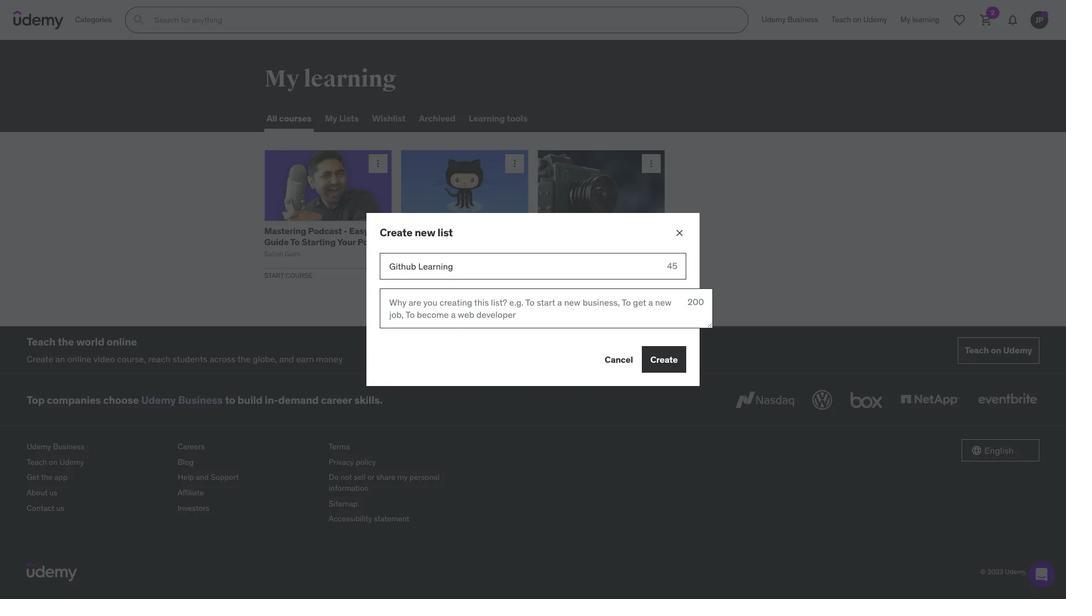 Task type: describe. For each thing, give the bounding box(es) containing it.
video
[[94, 354, 115, 365]]

careers blog help and support affiliate investors
[[178, 442, 239, 514]]

start for git & github crash course: create a repository from scratch!
[[401, 271, 421, 280]]

list
[[438, 226, 453, 239]]

start course for mastering podcast -  easy guide to starting your podcast
[[264, 271, 313, 280]]

terms
[[329, 442, 350, 452]]

of
[[564, 250, 569, 258]]

my lists link
[[323, 106, 361, 132]]

the inside udemy business teach on udemy get the app about us contact us
[[41, 473, 53, 483]]

©
[[981, 568, 986, 576]]

course,
[[117, 354, 146, 365]]

all courses
[[267, 113, 312, 124]]

eventbrite image
[[976, 388, 1040, 413]]

learning tools link
[[467, 106, 530, 132]]

teach inside udemy business teach on udemy get the app about us contact us
[[27, 458, 47, 468]]

mastering podcast -  easy guide to starting your podcast satish gaire
[[264, 226, 392, 258]]

statement
[[374, 515, 410, 525]]

business for udemy business
[[788, 15, 818, 25]]

contact
[[27, 504, 54, 514]]

© 2023 udemy, inc.
[[981, 568, 1040, 576]]

not
[[341, 473, 352, 483]]

all courses link
[[264, 106, 314, 132]]

nasdaq image
[[733, 388, 797, 413]]

1 horizontal spatial teach on udemy
[[965, 345, 1033, 356]]

0 vertical spatial udemy business link
[[755, 7, 825, 33]]

to
[[225, 394, 235, 407]]

cancel button
[[605, 347, 633, 374]]

0 vertical spatial udemy image
[[13, 11, 64, 29]]

and inside teach the world online create an online video course, reach students across the globe, and earn money
[[279, 354, 294, 365]]

to
[[290, 236, 300, 248]]

1 horizontal spatial the
[[58, 336, 74, 349]]

share
[[376, 473, 396, 483]]

[
[[538, 250, 540, 258]]

tools
[[507, 113, 528, 124]]

submit search image
[[132, 13, 146, 27]]

top
[[27, 394, 45, 407]]

learning tools
[[469, 113, 528, 124]]

udemy business
[[762, 15, 818, 25]]

about
[[27, 488, 48, 498]]

movements
[[572, 236, 620, 248]]

demand
[[278, 394, 319, 407]]

in-
[[265, 394, 278, 407]]

github
[[423, 226, 452, 237]]

money
[[316, 354, 343, 365]]

contact us link
[[27, 501, 169, 517]]

build
[[238, 394, 263, 407]]

small image
[[972, 446, 983, 457]]

mastering for guide
[[264, 226, 306, 237]]

0 vertical spatial us
[[49, 488, 58, 498]]

1 vertical spatial udemy business link
[[141, 394, 223, 407]]

learning
[[469, 113, 505, 124]]

get the app link
[[27, 471, 169, 486]]

your
[[337, 236, 356, 248]]

200
[[688, 296, 704, 308]]

affiliate link
[[178, 486, 320, 501]]

create left & on the top left
[[380, 226, 413, 239]]

box image
[[848, 388, 886, 413]]

in
[[622, 236, 629, 248]]

or
[[368, 473, 375, 483]]

crash
[[454, 226, 478, 237]]

blog
[[178, 458, 194, 468]]

create button
[[642, 347, 687, 374]]

privacy policy link
[[329, 455, 471, 471]]

globe,
[[253, 354, 277, 365]]

my learning
[[264, 65, 396, 93]]

learning
[[304, 65, 396, 93]]

courses
[[279, 113, 312, 124]]

netapp image
[[899, 388, 963, 413]]

my
[[398, 473, 408, 483]]

2023
[[988, 568, 1004, 576]]

kalob taulien
[[401, 250, 441, 258]]

help
[[178, 473, 194, 483]]

across
[[210, 354, 236, 365]]

45
[[667, 261, 678, 272]]

world
[[76, 336, 104, 349]]

satish
[[264, 250, 283, 258]]

accessibility statement link
[[329, 512, 471, 528]]

my for my lists
[[325, 113, 337, 124]]

students
[[173, 354, 208, 365]]

2 horizontal spatial on
[[991, 345, 1002, 356]]

english
[[985, 446, 1014, 457]]

starting
[[302, 236, 336, 248]]

[ school of game design ]
[[538, 250, 615, 258]]

policy
[[356, 458, 376, 468]]

2 vertical spatial udemy business link
[[27, 440, 169, 455]]

1 horizontal spatial online
[[107, 336, 137, 349]]

Name your list e.g. HTML skills text field
[[380, 253, 659, 280]]

create new list
[[380, 226, 453, 239]]

course for git & github crash course: create a repository from scratch!
[[422, 271, 449, 280]]

udemy,
[[1006, 568, 1028, 576]]

teach the world online create an online video course, reach students across the globe, and earn money
[[27, 336, 343, 365]]

udemy business teach on udemy get the app about us contact us
[[27, 442, 85, 514]]

create new list dialog
[[367, 213, 713, 387]]

1 horizontal spatial teach on udemy link
[[825, 7, 894, 33]]

business for udemy business teach on udemy get the app about us contact us
[[53, 442, 85, 452]]

1 vertical spatial us
[[56, 504, 64, 514]]

english button
[[962, 440, 1040, 462]]

1 vertical spatial design
[[590, 250, 611, 258]]



Task type: vqa. For each thing, say whether or not it's contained in the screenshot.
the top business
yes



Task type: locate. For each thing, give the bounding box(es) containing it.
0 vertical spatial game
[[581, 226, 606, 237]]

1 vertical spatial teach on udemy
[[965, 345, 1033, 356]]

0 horizontal spatial teach on udemy
[[832, 15, 888, 25]]

us
[[49, 488, 58, 498], [56, 504, 64, 514]]

udemy image
[[13, 11, 64, 29], [27, 563, 77, 582]]

about us link
[[27, 486, 169, 501]]

1 course from the left
[[286, 271, 313, 280]]

support
[[211, 473, 239, 483]]

course down 'taulien'
[[422, 271, 449, 280]]

terms link
[[329, 440, 471, 455]]

design inside mastering game design camera movements in arcade studio
[[607, 226, 637, 237]]

2 horizontal spatial teach on udemy link
[[958, 338, 1040, 364]]

close modal image
[[674, 228, 686, 239]]

business
[[788, 15, 818, 25], [178, 394, 223, 407], [53, 442, 85, 452]]

start course down gaire
[[264, 271, 313, 280]]

1 vertical spatial udemy image
[[27, 563, 77, 582]]

and left the earn
[[279, 354, 294, 365]]

start for mastering podcast -  easy guide to starting your podcast
[[264, 271, 284, 280]]

do
[[329, 473, 339, 483]]

create
[[380, 226, 413, 239], [401, 236, 429, 248], [27, 354, 53, 365], [651, 354, 678, 365]]

1 vertical spatial on
[[991, 345, 1002, 356]]

my lists
[[325, 113, 359, 124]]

2 course from the left
[[422, 271, 449, 280]]

earn
[[296, 354, 314, 365]]

1 horizontal spatial and
[[279, 354, 294, 365]]

3 start from the left
[[538, 271, 557, 280]]

from
[[484, 236, 505, 248]]

guide
[[264, 236, 289, 248]]

all
[[267, 113, 277, 124]]

top companies choose udemy business to build in-demand career skills.
[[27, 394, 383, 407]]

2 horizontal spatial business
[[788, 15, 818, 25]]

git
[[401, 226, 413, 237]]

1 vertical spatial the
[[238, 354, 251, 365]]

cancel
[[605, 354, 633, 365]]

1 horizontal spatial start course
[[401, 271, 449, 280]]

0 vertical spatial and
[[279, 354, 294, 365]]

do not sell or share my personal information button
[[329, 471, 471, 497]]

and inside careers blog help and support affiliate investors
[[196, 473, 209, 483]]

an
[[55, 354, 65, 365]]

game
[[581, 226, 606, 237], [571, 250, 589, 258]]

studio
[[538, 247, 565, 258]]

app
[[54, 473, 68, 483]]

design
[[607, 226, 637, 237], [590, 250, 611, 258]]

my left lists
[[325, 113, 337, 124]]

mastering inside mastering game design camera movements in arcade studio
[[538, 226, 580, 237]]

start down school
[[538, 271, 557, 280]]

create inside git & github crash course: create a repository from scratch!
[[401, 236, 429, 248]]

0 vertical spatial design
[[607, 226, 637, 237]]

my up all courses
[[264, 65, 299, 93]]

1 start course from the left
[[264, 271, 313, 280]]

0 vertical spatial teach on udemy link
[[825, 7, 894, 33]]

0 vertical spatial business
[[788, 15, 818, 25]]

mastering game design camera movements in arcade studio
[[538, 226, 660, 258]]

and right help
[[196, 473, 209, 483]]

wishlist link
[[370, 106, 408, 132]]

the up an
[[58, 336, 74, 349]]

0 vertical spatial online
[[107, 336, 137, 349]]

school
[[541, 250, 562, 258]]

affiliate
[[178, 488, 204, 498]]

2 start from the left
[[401, 271, 421, 280]]

git & github crash course: create a repository from scratch! link
[[401, 226, 514, 258]]

2 vertical spatial the
[[41, 473, 53, 483]]

2 mastering from the left
[[538, 226, 580, 237]]

create up kalob
[[401, 236, 429, 248]]

podcast right your
[[358, 236, 392, 248]]

]
[[613, 250, 615, 258]]

1 horizontal spatial course
[[422, 271, 449, 280]]

mastering podcast -  easy guide to starting your podcast link
[[264, 226, 392, 248]]

git & github crash course: create a repository from scratch!
[[401, 226, 511, 258]]

inc.
[[1029, 568, 1040, 576]]

0 vertical spatial teach on udemy
[[832, 15, 888, 25]]

arcade
[[631, 236, 660, 248]]

kalob
[[401, 250, 418, 258]]

skills.
[[354, 394, 383, 407]]

2 horizontal spatial the
[[238, 354, 251, 365]]

information
[[329, 484, 369, 494]]

start down satish
[[264, 271, 284, 280]]

the left globe,
[[238, 354, 251, 365]]

design up the ]
[[607, 226, 637, 237]]

course
[[286, 271, 313, 280], [422, 271, 449, 280], [559, 271, 586, 280]]

0 vertical spatial on
[[853, 15, 862, 25]]

2 start course from the left
[[401, 271, 449, 280]]

create right cancel
[[651, 354, 678, 365]]

sitemap
[[329, 499, 358, 509]]

us right contact
[[56, 504, 64, 514]]

game up [ school of game design ]
[[581, 226, 606, 237]]

online right an
[[67, 354, 91, 365]]

2 vertical spatial business
[[53, 442, 85, 452]]

blog link
[[178, 455, 320, 471]]

personal
[[410, 473, 440, 483]]

1 mastering from the left
[[264, 226, 306, 237]]

&
[[415, 226, 421, 237]]

teach on udemy link
[[825, 7, 894, 33], [958, 338, 1040, 364], [27, 455, 169, 471]]

repository
[[437, 236, 482, 248]]

design down movements
[[590, 250, 611, 258]]

0 vertical spatial my
[[264, 65, 299, 93]]

my
[[264, 65, 299, 93], [325, 113, 337, 124]]

taulien
[[420, 250, 441, 258]]

course down gaire
[[286, 271, 313, 280]]

-
[[344, 226, 347, 237]]

1 horizontal spatial on
[[853, 15, 862, 25]]

1 vertical spatial teach on udemy link
[[958, 338, 1040, 364]]

career
[[321, 394, 352, 407]]

teach inside teach the world online create an online video course, reach students across the globe, and earn money
[[27, 336, 55, 349]]

1 vertical spatial my
[[325, 113, 337, 124]]

start down kalob
[[401, 271, 421, 280]]

choose
[[103, 394, 139, 407]]

1 horizontal spatial business
[[178, 394, 223, 407]]

scratch!
[[401, 247, 436, 258]]

lists
[[339, 113, 359, 124]]

1 vertical spatial business
[[178, 394, 223, 407]]

volkswagen image
[[811, 388, 835, 413]]

udemy business link
[[755, 7, 825, 33], [141, 394, 223, 407], [27, 440, 169, 455]]

the right get
[[41, 473, 53, 483]]

game right of
[[571, 250, 589, 258]]

0 horizontal spatial course
[[286, 271, 313, 280]]

start course down of
[[538, 271, 586, 280]]

0 horizontal spatial mastering
[[264, 226, 306, 237]]

Why are you creating this list? e.g. To start a new business, To get a new job, To become a web developer text field
[[380, 289, 713, 329]]

camera
[[538, 236, 570, 248]]

2 horizontal spatial course
[[559, 271, 586, 280]]

0 horizontal spatial teach on udemy link
[[27, 455, 169, 471]]

create left an
[[27, 354, 53, 365]]

online up course,
[[107, 336, 137, 349]]

reach
[[148, 354, 170, 365]]

0 horizontal spatial online
[[67, 354, 91, 365]]

get
[[27, 473, 39, 483]]

0 horizontal spatial the
[[41, 473, 53, 483]]

1 horizontal spatial podcast
[[358, 236, 392, 248]]

mastering
[[264, 226, 306, 237], [538, 226, 580, 237]]

the
[[58, 336, 74, 349], [238, 354, 251, 365], [41, 473, 53, 483]]

1 vertical spatial game
[[571, 250, 589, 258]]

sell
[[354, 473, 366, 483]]

start
[[264, 271, 284, 280], [401, 271, 421, 280], [538, 271, 557, 280]]

my for my learning
[[264, 65, 299, 93]]

archived link
[[417, 106, 458, 132]]

mastering up gaire
[[264, 226, 306, 237]]

1 horizontal spatial start
[[401, 271, 421, 280]]

terms privacy policy do not sell or share my personal information sitemap accessibility statement
[[329, 442, 440, 525]]

investors link
[[178, 501, 320, 517]]

3 start course from the left
[[538, 271, 586, 280]]

business inside udemy business teach on udemy get the app about us contact us
[[53, 442, 85, 452]]

help and support link
[[178, 471, 320, 486]]

mastering game design camera movements in arcade studio link
[[538, 226, 664, 258]]

podcast
[[308, 226, 342, 237], [358, 236, 392, 248]]

us right 'about'
[[49, 488, 58, 498]]

mastering for movements
[[538, 226, 580, 237]]

0 horizontal spatial podcast
[[308, 226, 342, 237]]

start course for git & github crash course: create a repository from scratch!
[[401, 271, 449, 280]]

2 vertical spatial on
[[49, 458, 58, 468]]

create inside teach the world online create an online video course, reach students across the globe, and earn money
[[27, 354, 53, 365]]

3 course from the left
[[559, 271, 586, 280]]

course for mastering podcast -  easy guide to starting your podcast
[[286, 271, 313, 280]]

0 horizontal spatial on
[[49, 458, 58, 468]]

on inside udemy business teach on udemy get the app about us contact us
[[49, 458, 58, 468]]

start course down kalob taulien
[[401, 271, 449, 280]]

create inside button
[[651, 354, 678, 365]]

0 horizontal spatial my
[[264, 65, 299, 93]]

0 horizontal spatial start course
[[264, 271, 313, 280]]

1 vertical spatial and
[[196, 473, 209, 483]]

course down [ school of game design ]
[[559, 271, 586, 280]]

privacy
[[329, 458, 354, 468]]

1 horizontal spatial mastering
[[538, 226, 580, 237]]

mastering up the studio
[[538, 226, 580, 237]]

mastering inside mastering podcast -  easy guide to starting your podcast satish gaire
[[264, 226, 306, 237]]

podcast left -
[[308, 226, 342, 237]]

0 horizontal spatial business
[[53, 442, 85, 452]]

sitemap link
[[329, 497, 471, 512]]

new
[[415, 226, 436, 239]]

on
[[853, 15, 862, 25], [991, 345, 1002, 356], [49, 458, 58, 468]]

udemy
[[762, 15, 786, 25], [864, 15, 888, 25], [1004, 345, 1033, 356], [141, 394, 176, 407], [27, 442, 51, 452], [60, 458, 84, 468]]

0 horizontal spatial start
[[264, 271, 284, 280]]

2 horizontal spatial start
[[538, 271, 557, 280]]

1 horizontal spatial my
[[325, 113, 337, 124]]

careers link
[[178, 440, 320, 455]]

0 vertical spatial the
[[58, 336, 74, 349]]

game inside mastering game design camera movements in arcade studio
[[581, 226, 606, 237]]

1 vertical spatial online
[[67, 354, 91, 365]]

2 horizontal spatial start course
[[538, 271, 586, 280]]

online
[[107, 336, 137, 349], [67, 354, 91, 365]]

0 horizontal spatial and
[[196, 473, 209, 483]]

1 start from the left
[[264, 271, 284, 280]]

investors
[[178, 504, 209, 514]]

2 vertical spatial teach on udemy link
[[27, 455, 169, 471]]



